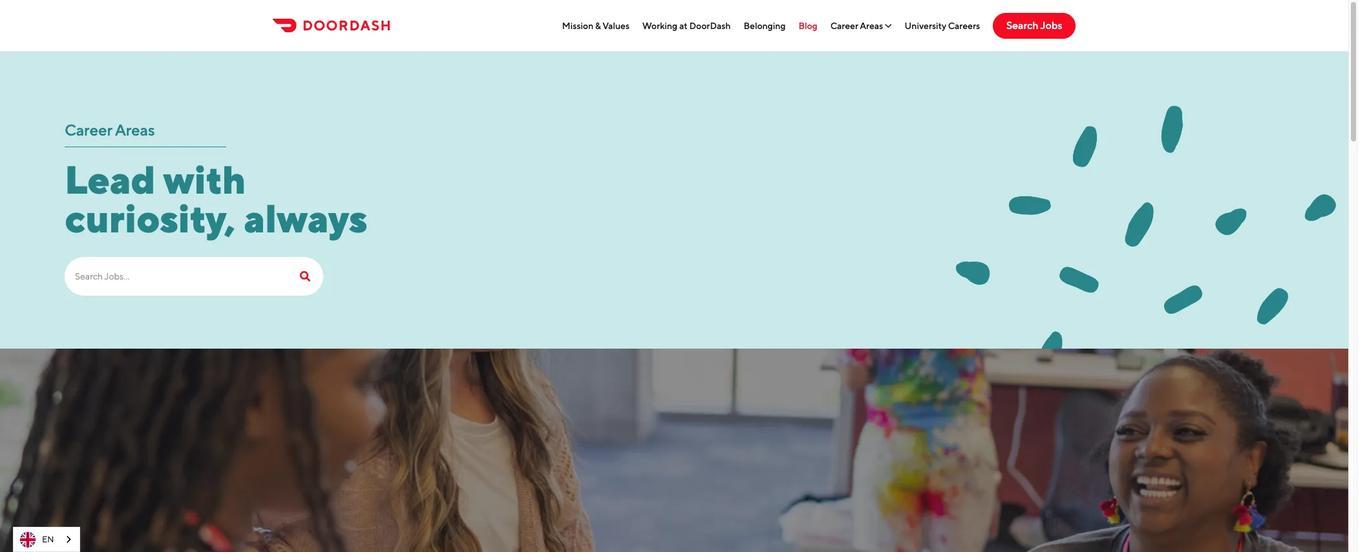 Task type: vqa. For each thing, say whether or not it's contained in the screenshot.
Always at the left
yes



Task type: locate. For each thing, give the bounding box(es) containing it.
areas for career areas
[[115, 121, 155, 139]]

areas inside list
[[860, 20, 883, 31]]

career areas 
[[831, 20, 892, 31]]

1 vertical spatial career
[[65, 121, 112, 139]]

areas up "lead"
[[115, 121, 155, 139]]

0 horizontal spatial career
[[65, 121, 112, 139]]

career
[[831, 20, 859, 31], [65, 121, 112, 139]]

list containing mission & values
[[562, 13, 980, 158]]

0 vertical spatial career
[[831, 20, 859, 31]]

search jobs link
[[993, 13, 1076, 38]]

career inside list
[[831, 20, 859, 31]]

areas
[[860, 20, 883, 31], [115, 121, 155, 139]]

university
[[905, 20, 947, 31]]

areas left ""
[[860, 20, 883, 31]]

working at doordash link
[[643, 20, 731, 31]]

1 vertical spatial areas
[[115, 121, 155, 139]]

career up "lead"
[[65, 121, 112, 139]]

blog link
[[799, 20, 818, 31]]

mission
[[562, 20, 594, 31]]

0 vertical spatial areas
[[860, 20, 883, 31]]

lead
[[65, 157, 155, 202]]

career for career areas 
[[831, 20, 859, 31]]

belonging link
[[744, 20, 786, 31]]

mission & values
[[562, 20, 630, 31]]

en link
[[14, 528, 80, 552]]

belonging
[[744, 20, 786, 31]]

with
[[163, 157, 246, 202]]

search jobs
[[1007, 19, 1063, 31]]

None submit
[[290, 257, 323, 296]]

areas for career areas 
[[860, 20, 883, 31]]

at
[[680, 20, 688, 31]]

list
[[562, 13, 980, 158]]

1 horizontal spatial areas
[[860, 20, 883, 31]]

en
[[42, 535, 54, 545]]

career right blog link
[[831, 20, 859, 31]]

1 horizontal spatial career
[[831, 20, 859, 31]]

lead with curiosity, always
[[65, 157, 384, 241]]

mission & values link
[[562, 20, 630, 31]]

0 horizontal spatial areas
[[115, 121, 155, 139]]



Task type: describe. For each thing, give the bounding box(es) containing it.
Language field
[[13, 528, 80, 553]]

careers
[[948, 20, 980, 31]]

Search Jobs... text field
[[65, 257, 290, 296]]

styleguide form element
[[65, 257, 323, 302]]

home image
[[273, 19, 390, 33]]

always
[[244, 196, 367, 241]]

university careers link
[[905, 20, 980, 31]]

working at doordash
[[643, 20, 731, 31]]

jobs
[[1041, 19, 1063, 31]]

university careers
[[905, 20, 980, 31]]

curiosity,
[[65, 196, 236, 241]]

search
[[1007, 19, 1039, 31]]

working
[[643, 20, 678, 31]]

&
[[596, 20, 601, 31]]

none submit inside styleguide form element
[[290, 257, 323, 296]]

career areas
[[65, 121, 155, 139]]


[[885, 21, 892, 30]]

career for career areas
[[65, 121, 112, 139]]

values
[[603, 20, 630, 31]]

blog
[[799, 20, 818, 31]]

doordash
[[690, 20, 731, 31]]

english flag image
[[20, 533, 36, 548]]



